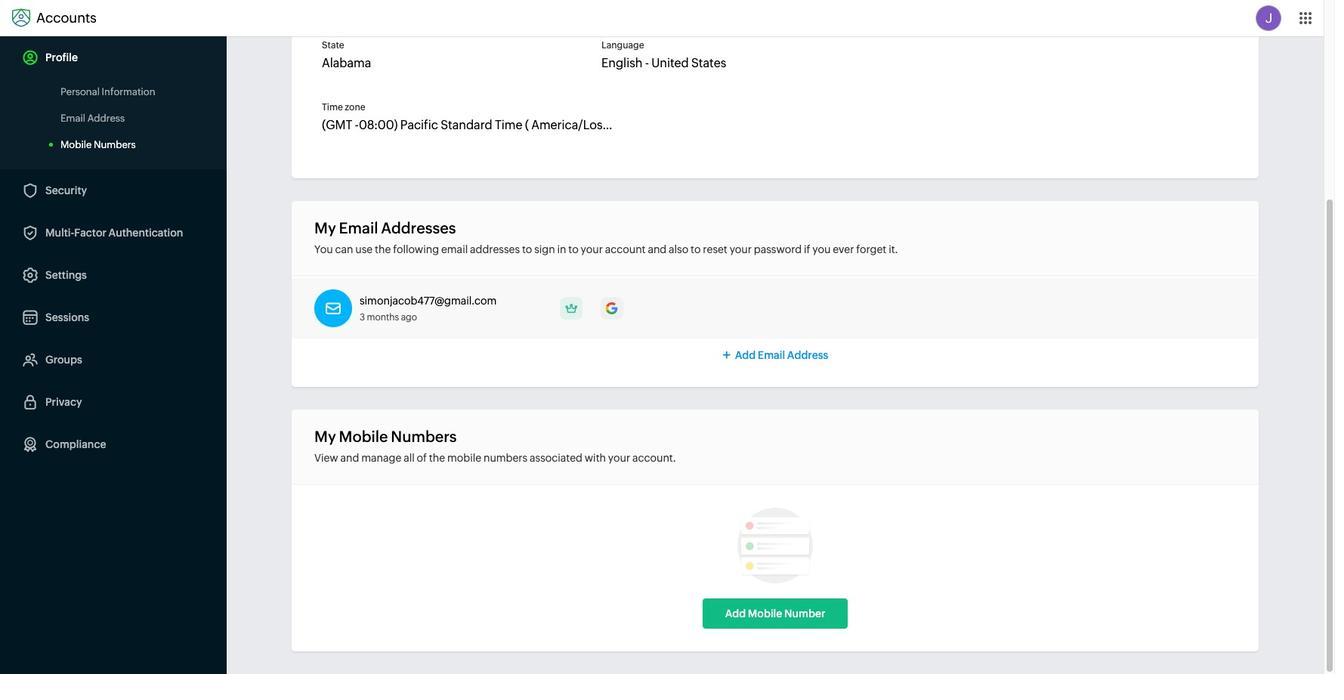 Task type: locate. For each thing, give the bounding box(es) containing it.
sessions
[[45, 311, 89, 323]]

mobile up manage on the left bottom of page
[[339, 428, 388, 445]]

personal information
[[60, 86, 155, 97]]

1 horizontal spatial your
[[608, 452, 630, 464]]

your
[[581, 243, 603, 255], [730, 243, 752, 255], [608, 452, 630, 464]]

1 horizontal spatial numbers
[[391, 428, 457, 445]]

the right of at left
[[429, 452, 445, 464]]

view
[[314, 452, 338, 464]]

0 horizontal spatial email
[[60, 113, 85, 124]]

0 vertical spatial the
[[375, 243, 391, 255]]

0 vertical spatial email
[[60, 113, 85, 124]]

2 vertical spatial email
[[758, 349, 785, 361]]

1 vertical spatial address
[[787, 349, 829, 361]]

my for my mobile numbers
[[314, 428, 336, 445]]

0 vertical spatial mobile
[[60, 139, 92, 150]]

mobile left number
[[748, 608, 782, 620]]

0 horizontal spatial the
[[375, 243, 391, 255]]

1 horizontal spatial and
[[648, 243, 667, 255]]

the
[[375, 243, 391, 255], [429, 452, 445, 464]]

2 vertical spatial mobile
[[748, 608, 782, 620]]

0 vertical spatial numbers
[[94, 139, 136, 150]]

0 horizontal spatial address
[[87, 113, 125, 124]]

1 vertical spatial my
[[314, 428, 336, 445]]

address
[[87, 113, 125, 124], [787, 349, 829, 361]]

1 horizontal spatial email
[[339, 219, 378, 237]]

multi-
[[45, 227, 74, 239]]

1 vertical spatial add
[[725, 608, 746, 620]]

add email address
[[735, 349, 829, 361]]

in
[[557, 243, 566, 255]]

1 vertical spatial email
[[339, 219, 378, 237]]

simonjacob477@gmail.com
[[360, 295, 497, 307]]

email inside my email addresses you can use the following email addresses to sign in to your account and also to reset your password if you ever forget it.
[[339, 219, 378, 237]]

1 horizontal spatial mobile
[[339, 428, 388, 445]]

1 vertical spatial and
[[340, 452, 359, 464]]

my
[[314, 219, 336, 237], [314, 428, 336, 445]]

2 horizontal spatial mobile
[[748, 608, 782, 620]]

3 to from the left
[[691, 243, 701, 255]]

1 vertical spatial mobile
[[339, 428, 388, 445]]

add
[[735, 349, 756, 361], [725, 608, 746, 620]]

0 vertical spatial my
[[314, 219, 336, 237]]

my up view
[[314, 428, 336, 445]]

it.
[[889, 243, 898, 255]]

groups
[[45, 354, 82, 366]]

you
[[314, 243, 333, 255]]

email for my
[[339, 219, 378, 237]]

to right the also
[[691, 243, 701, 255]]

your right reset
[[730, 243, 752, 255]]

your right in
[[581, 243, 603, 255]]

of
[[417, 452, 427, 464]]

2 my from the top
[[314, 428, 336, 445]]

add mobile number button
[[703, 599, 848, 629]]

my up you
[[314, 219, 336, 237]]

mobile inside my mobile numbers view and manage all of the mobile numbers associated with your account.
[[339, 428, 388, 445]]

1 horizontal spatial to
[[569, 243, 579, 255]]

use
[[355, 243, 373, 255]]

the right use
[[375, 243, 391, 255]]

0 horizontal spatial to
[[522, 243, 532, 255]]

mobile
[[447, 452, 481, 464]]

accounts
[[36, 10, 97, 26]]

my inside my mobile numbers view and manage all of the mobile numbers associated with your account.
[[314, 428, 336, 445]]

1 vertical spatial numbers
[[391, 428, 457, 445]]

can
[[335, 243, 353, 255]]

to right in
[[569, 243, 579, 255]]

1 vertical spatial the
[[429, 452, 445, 464]]

and left the also
[[648, 243, 667, 255]]

mobile
[[60, 139, 92, 150], [339, 428, 388, 445], [748, 608, 782, 620]]

you
[[813, 243, 831, 255]]

authentication
[[109, 227, 183, 239]]

2 horizontal spatial to
[[691, 243, 701, 255]]

1 horizontal spatial the
[[429, 452, 445, 464]]

and right view
[[340, 452, 359, 464]]

0 vertical spatial add
[[735, 349, 756, 361]]

numbers down email address
[[94, 139, 136, 150]]

mobile down email address
[[60, 139, 92, 150]]

email
[[60, 113, 85, 124], [339, 219, 378, 237], [758, 349, 785, 361]]

2 horizontal spatial email
[[758, 349, 785, 361]]

numbers up of at left
[[391, 428, 457, 445]]

add inside button
[[725, 608, 746, 620]]

to left sign on the top of page
[[522, 243, 532, 255]]

add for add mobile number
[[725, 608, 746, 620]]

my inside my email addresses you can use the following email addresses to sign in to your account and also to reset your password if you ever forget it.
[[314, 219, 336, 237]]

settings
[[45, 269, 87, 281]]

and
[[648, 243, 667, 255], [340, 452, 359, 464]]

sign
[[534, 243, 555, 255]]

numbers
[[94, 139, 136, 150], [391, 428, 457, 445]]

addresses
[[381, 219, 456, 237]]

mobile inside add mobile number button
[[748, 608, 782, 620]]

0 horizontal spatial and
[[340, 452, 359, 464]]

3
[[360, 312, 365, 323]]

my for my email addresses
[[314, 219, 336, 237]]

mobile numbers
[[60, 139, 136, 150]]

email address
[[60, 113, 125, 124]]

your right with
[[608, 452, 630, 464]]

to
[[522, 243, 532, 255], [569, 243, 579, 255], [691, 243, 701, 255]]

account.
[[633, 452, 676, 464]]

0 horizontal spatial numbers
[[94, 139, 136, 150]]

1 my from the top
[[314, 219, 336, 237]]

0 vertical spatial and
[[648, 243, 667, 255]]



Task type: describe. For each thing, give the bounding box(es) containing it.
2 horizontal spatial your
[[730, 243, 752, 255]]

email for add
[[758, 349, 785, 361]]

my email addresses you can use the following email addresses to sign in to your account and also to reset your password if you ever forget it.
[[314, 219, 898, 255]]

1 to from the left
[[522, 243, 532, 255]]

1 horizontal spatial address
[[787, 349, 829, 361]]

2 to from the left
[[569, 243, 579, 255]]

information
[[102, 86, 155, 97]]

account
[[605, 243, 646, 255]]

mobile for add
[[748, 608, 782, 620]]

all
[[404, 452, 415, 464]]

also
[[669, 243, 689, 255]]

security
[[45, 184, 87, 196]]

reset
[[703, 243, 728, 255]]

addresses
[[470, 243, 520, 255]]

following
[[393, 243, 439, 255]]

simonjacob477@gmail.com 3 months ago
[[360, 295, 497, 323]]

add mobile number
[[725, 608, 825, 620]]

personal
[[60, 86, 100, 97]]

with
[[585, 452, 606, 464]]

the inside my mobile numbers view and manage all of the mobile numbers associated with your account.
[[429, 452, 445, 464]]

and inside my mobile numbers view and manage all of the mobile numbers associated with your account.
[[340, 452, 359, 464]]

multi-factor authentication
[[45, 227, 183, 239]]

privacy
[[45, 396, 82, 408]]

ago
[[401, 312, 417, 323]]

months
[[367, 312, 399, 323]]

and inside my email addresses you can use the following email addresses to sign in to your account and also to reset your password if you ever forget it.
[[648, 243, 667, 255]]

mobile for my
[[339, 428, 388, 445]]

the inside my email addresses you can use the following email addresses to sign in to your account and also to reset your password if you ever forget it.
[[375, 243, 391, 255]]

forget
[[856, 243, 887, 255]]

number
[[784, 608, 825, 620]]

0 vertical spatial address
[[87, 113, 125, 124]]

numbers inside my mobile numbers view and manage all of the mobile numbers associated with your account.
[[391, 428, 457, 445]]

email
[[441, 243, 468, 255]]

0 horizontal spatial your
[[581, 243, 603, 255]]

your inside my mobile numbers view and manage all of the mobile numbers associated with your account.
[[608, 452, 630, 464]]

ever
[[833, 243, 854, 255]]

profile
[[45, 51, 78, 63]]

factor
[[74, 227, 107, 239]]

password
[[754, 243, 802, 255]]

if
[[804, 243, 810, 255]]

primary image
[[560, 297, 583, 320]]

manage
[[361, 452, 401, 464]]

associated
[[530, 452, 583, 464]]

compliance
[[45, 438, 106, 450]]

add for add email address
[[735, 349, 756, 361]]

my mobile numbers view and manage all of the mobile numbers associated with your account.
[[314, 428, 676, 464]]

numbers
[[484, 452, 528, 464]]

0 horizontal spatial mobile
[[60, 139, 92, 150]]



